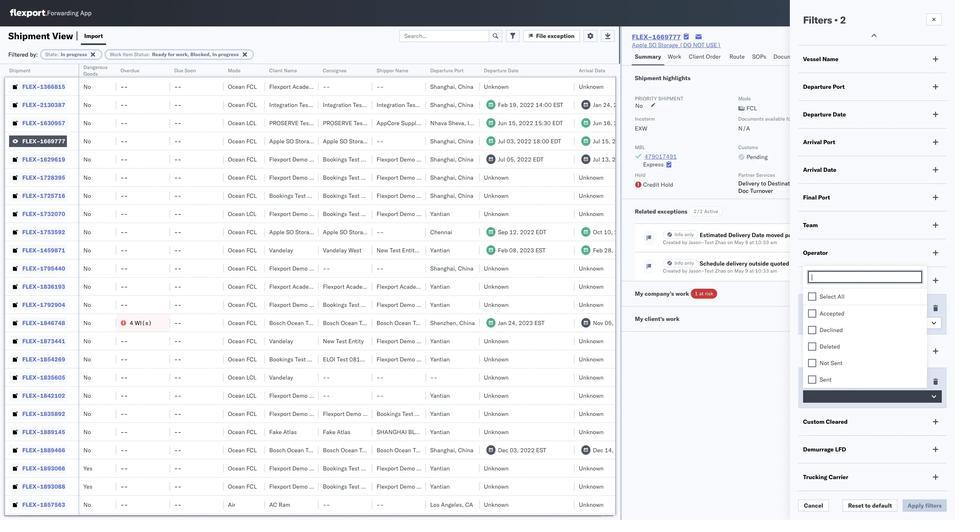 Task type: describe. For each thing, give the bounding box(es) containing it.
final port
[[803, 194, 830, 201]]

schedule inside shipment behind schedule
[[803, 350, 829, 358]]

1 in from the left
[[61, 51, 65, 57]]

0 vertical spatial 1669777
[[653, 33, 681, 41]]

bookings for 1893066
[[323, 464, 347, 472]]

9 for delivery
[[745, 268, 748, 274]]

no for flex-1795440
[[83, 265, 91, 272]]

2 vertical spatial at
[[699, 290, 704, 297]]

india
[[468, 119, 481, 127]]

china for flex-1629619
[[458, 156, 474, 163]]

due
[[174, 67, 183, 74]]

3 resize handle column header from the left
[[160, 64, 170, 520]]

bookings test consignee for 1732070
[[323, 210, 389, 217]]

1 horizontal spatial 2
[[840, 14, 846, 26]]

10:33 for date
[[755, 239, 769, 245]]

fcl for flex-1728395
[[246, 174, 257, 181]]

flex-1889466
[[22, 446, 65, 454]]

custom cleared
[[803, 418, 848, 425]]

shanghai, china for 1669777
[[430, 137, 474, 145]]

so inside 'link'
[[649, 41, 657, 49]]

lfd
[[835, 446, 846, 453]]

estimated
[[700, 231, 727, 239]]

messages
[[812, 53, 838, 60]]

on for delivery
[[728, 268, 733, 274]]

flex-1459871 button
[[9, 244, 67, 256]]

ready
[[152, 51, 167, 57]]

ocean for 1753592
[[228, 228, 245, 236]]

services
[[756, 172, 775, 178]]

flexport demo consignee for flex-1795440
[[269, 265, 337, 272]]

12,
[[510, 228, 519, 236]]

1732070
[[40, 210, 65, 217]]

port inside button
[[454, 67, 464, 74]]

select
[[820, 293, 836, 300]]

shanghai, china for 1366815
[[430, 83, 474, 90]]

1 fake from the left
[[269, 428, 282, 436]]

mbl
[[635, 144, 645, 150]]

client order
[[689, 53, 721, 60]]

not inside client apple so storage (do not use) incoterm exw
[[903, 105, 915, 112]]

arrival inside 'button'
[[579, 67, 594, 74]]

view inside button
[[889, 37, 902, 45]]

use) inside client apple so storage (do not use) incoterm exw
[[916, 105, 931, 112]]

departure port inside departure port button
[[430, 67, 464, 74]]

bookings test consignee for 1725716
[[323, 192, 389, 199]]

sep
[[498, 228, 508, 236]]

0 horizontal spatial schedule
[[700, 260, 725, 267]]

no for flex-1669777
[[83, 137, 91, 145]]

dec 03, 2022 est
[[498, 446, 546, 454]]

flex-1889145
[[22, 428, 65, 436]]

2 proserve test account from the left
[[323, 119, 388, 127]]

edt for jul 05, 2022 edt
[[533, 156, 544, 163]]

2 progress from the left
[[218, 51, 239, 57]]

west
[[348, 246, 362, 254]]

fcl for flex-1725716
[[246, 192, 257, 199]]

co. for flex-1629619
[[438, 156, 447, 163]]

client name
[[269, 67, 297, 74]]

no for flex-1854269
[[83, 355, 91, 363]]

new for new test entity
[[323, 337, 335, 345]]

client inside client apple so storage (do not use) incoterm exw
[[842, 95, 855, 102]]

testv179000002
[[850, 125, 900, 132]]

flex-1753592
[[22, 228, 65, 236]]

resize handle column header for dangerous goods
[[107, 64, 116, 520]]

flex- for the flex-1889466 button
[[22, 446, 40, 454]]

route
[[730, 53, 745, 60]]

jul for jul 03, 2022 18:00 edt
[[498, 137, 505, 145]]

nhava sheva, india
[[430, 119, 481, 127]]

by for schedule delivery outside quoted range
[[682, 268, 688, 274]]

bookings for 1893088
[[323, 483, 347, 490]]

state : in progress
[[45, 51, 87, 57]]

shanghai, for flex-1366815
[[430, 83, 457, 90]]

1846748
[[40, 319, 65, 327]]

apple so storage (do not use) link
[[632, 41, 721, 49]]

1873441
[[40, 337, 65, 345]]

13,
[[602, 156, 611, 163]]

flex-1629619
[[22, 156, 65, 163]]

summary button
[[632, 49, 665, 65]]

1 horizontal spatial hold
[[661, 181, 674, 188]]

flex-1846748 button
[[9, 317, 67, 329]]

lcl for flex-1835605
[[246, 374, 257, 381]]

co. for flex-1732070
[[438, 210, 447, 217]]

ocean for 1366815
[[228, 83, 245, 90]]

1366815
[[40, 83, 65, 90]]

1836193
[[40, 283, 65, 290]]

ocean fcl for flex-1835892
[[228, 410, 257, 417]]

jul 05, 2022 edt
[[498, 156, 544, 163]]

flex- for the flex-1629619 button
[[22, 156, 40, 163]]

my for my company's work
[[635, 290, 643, 297]]

1 vertical spatial arrival
[[803, 138, 822, 146]]

team
[[803, 221, 818, 229]]

flex-1889466 button
[[9, 444, 67, 456]]

1 fake atlas from the left
[[269, 428, 297, 436]]

ocean fcl for flex-1889145
[[228, 428, 257, 436]]

0 vertical spatial sent
[[831, 359, 843, 367]]

moved
[[766, 231, 784, 239]]

credit
[[643, 181, 659, 188]]

ocean for 1893066
[[228, 464, 245, 472]]

ca
[[465, 501, 473, 508]]

1669777 inside button
[[40, 137, 65, 145]]

supply
[[401, 119, 419, 127]]

vandelay for -
[[269, 374, 293, 381]]

jan for jan 24, 2023 est
[[498, 319, 507, 327]]

1893088
[[40, 483, 65, 490]]

fcl for flex-1835892
[[246, 410, 257, 417]]

storage inside client apple so storage (do not use) incoterm exw
[[868, 105, 888, 112]]

ocean fcl for flex-1889466
[[228, 446, 257, 454]]

no for flex-1725716
[[83, 192, 91, 199]]

messages button
[[809, 49, 842, 65]]

2 account from the left
[[366, 119, 388, 127]]

work for my client's work
[[666, 315, 680, 323]]

use) inside apple so storage (do not use) 'link'
[[706, 41, 721, 49]]

not inside 'link'
[[693, 41, 705, 49]]

import
[[84, 32, 103, 39]]

24, for jan 24, 2023 23:30 est
[[603, 101, 612, 108]]

state
[[45, 51, 57, 57]]

los angeles, ca
[[430, 501, 473, 508]]

client's
[[645, 315, 665, 323]]

0 horizontal spatial delivery
[[726, 260, 748, 267]]

flex-1846748
[[22, 319, 65, 327]]

1 proserve from the left
[[269, 119, 299, 127]]

behind
[[831, 344, 851, 352]]

Search... text field
[[399, 30, 490, 42]]

to inside the partner services delivery to destination doc turnover
[[761, 180, 767, 187]]

no for flex-1459871
[[83, 246, 91, 254]]

schedule delivery outside quoted range
[[700, 260, 806, 267]]

479017491 button
[[643, 153, 678, 160]]

fcl for flex-1459871
[[246, 246, 257, 254]]

sops
[[752, 53, 767, 60]]

1893066
[[40, 464, 65, 472]]

2 vertical spatial arrival
[[803, 166, 822, 173]]

client
[[911, 37, 927, 45]]

co. for flex-1854269
[[438, 355, 447, 363]]

flex-1629619 button
[[9, 153, 67, 165]]

order
[[706, 53, 721, 60]]

as
[[904, 37, 910, 45]]

destination
[[768, 180, 798, 187]]

ocean fcl for flex-1893088
[[228, 483, 257, 490]]

2022 for jun 15, 2022 15:30 edt
[[519, 119, 533, 127]]

1 proserve test account from the left
[[269, 119, 334, 127]]

consignee name
[[803, 28, 850, 35]]

2 atlas from the left
[[337, 428, 351, 436]]

china for flex-1366815
[[458, 83, 474, 90]]

hbl
[[842, 116, 852, 122]]

ocean fcl for flex-1725716
[[228, 192, 257, 199]]

1 horizontal spatial departure date
[[803, 111, 846, 118]]

delivery inside the partner services delivery to destination doc turnover
[[739, 180, 760, 187]]

6 resize handle column header from the left
[[309, 64, 319, 520]]

no for flex-1753592
[[83, 228, 91, 236]]

2023 for jan 24, 2023 23:30 est
[[614, 101, 628, 108]]

2130387
[[40, 101, 65, 108]]

0 horizontal spatial for
[[168, 51, 175, 57]]

sep 12, 2022 edt
[[498, 228, 547, 236]]

mode inside button
[[228, 67, 241, 74]]

filters
[[803, 14, 832, 26]]

flex-1366815
[[22, 83, 65, 90]]

jun 16, 2022 edt
[[593, 119, 641, 127]]

ocean fcl for flex-1728395
[[228, 174, 257, 181]]

zhao for estimated
[[715, 239, 726, 245]]

2 fake atlas from the left
[[323, 428, 351, 436]]

sops button
[[749, 49, 770, 65]]

flex-1753592 button
[[9, 226, 67, 238]]

fcl for flex-1846748
[[246, 319, 257, 327]]

cancel button
[[798, 499, 829, 512]]

2023 for jul 15, 2023 edt
[[612, 137, 627, 145]]

chennai
[[430, 228, 452, 236]]

range
[[791, 260, 806, 267]]

related exceptions
[[635, 208, 688, 215]]

est for feb 28, 2023 est
[[631, 246, 641, 254]]

feb for feb 28, 2023 est
[[593, 246, 603, 254]]

flex-1835605
[[22, 374, 65, 381]]

shanghai, for flex-2130387
[[430, 101, 457, 108]]

fcl for flex-1873441
[[246, 337, 257, 345]]

overdue
[[121, 67, 139, 74]]

flex- for flex-1459871 button
[[22, 246, 40, 254]]

- -
[[842, 180, 851, 187]]

flexport demo shipper co. for flex-1728395
[[377, 174, 447, 181]]

created by jason-test zhao on may 9 at 10:33 am for estimated
[[663, 239, 777, 245]]

dangerous goods
[[83, 64, 108, 77]]

feb 19, 2022 14:00 est
[[498, 101, 563, 108]]

ocean for 1669777
[[228, 137, 245, 145]]

1
[[695, 290, 698, 297]]

flex-1854269
[[22, 355, 65, 363]]

ocean fcl for flex-1753592
[[228, 228, 257, 236]]

flexport demo shipper co. for flex-1725716
[[377, 192, 447, 199]]

not
[[820, 359, 829, 367]]

2 : from the left
[[149, 51, 150, 57]]

angeles,
[[441, 501, 464, 508]]

flex- for flex-1893088 button
[[22, 483, 40, 490]]

(do inside client apple so storage (do not use) incoterm exw
[[890, 105, 902, 112]]

vandelay west
[[323, 246, 362, 254]]

yantian for 1893088
[[430, 483, 450, 490]]

flex-1669777 inside flex-1669777 button
[[22, 137, 65, 145]]

jun for jun 15, 2022 15:30 edt
[[498, 119, 507, 127]]

2 proserve from the left
[[323, 119, 352, 127]]

0 vertical spatial delivery
[[820, 231, 841, 239]]

china for flex-1795440
[[458, 265, 474, 272]]

flexport demo shipper co. for flex-1893066
[[377, 464, 447, 472]]

1857563
[[40, 501, 65, 508]]

flex- for flex-1846748 button
[[22, 319, 40, 327]]

edt right 15:30
[[553, 119, 563, 127]]

type
[[833, 277, 846, 284]]

flex-1842102 button
[[9, 390, 67, 401]]

1 progress from the left
[[67, 51, 87, 57]]

consignee inside consignee button
[[323, 67, 347, 74]]

flex- for flex-1728395 button
[[22, 174, 40, 181]]

fcl for flex-1669777
[[246, 137, 257, 145]]

flex-2130387 button
[[9, 99, 67, 110]]

jason- for estimated
[[689, 239, 705, 245]]

bookings for 1792904
[[323, 301, 347, 308]]

to inside "reset to default" button
[[865, 502, 871, 509]]

ocean for 1846748
[[228, 319, 245, 327]]

appcore
[[377, 119, 400, 127]]

eloi
[[323, 355, 336, 363]]

bookings for 1732070
[[323, 210, 347, 217]]

2/2 active
[[694, 208, 718, 214]]

03, for jul
[[507, 137, 516, 145]]

custom
[[803, 418, 825, 425]]

15, for jul
[[602, 137, 611, 145]]

n/a
[[739, 125, 750, 132]]



Task type: vqa. For each thing, say whether or not it's contained in the screenshot.
Release
no



Task type: locate. For each thing, give the bounding box(es) containing it.
shanghai, for flex-1669777
[[430, 137, 457, 145]]

info
[[675, 231, 683, 238], [675, 260, 683, 266]]

flex- down flex-1846748 button
[[22, 337, 40, 345]]

documents up shipment highlights button
[[774, 53, 804, 60]]

flex- down flex-1893088 button
[[22, 501, 40, 508]]

1 ocean lcl from the top
[[228, 119, 257, 127]]

0 vertical spatial arrival
[[579, 67, 594, 74]]

edt for nov 05, 2022 edt
[[631, 319, 642, 327]]

1 horizontal spatial schedule
[[803, 350, 829, 358]]

flexport academy (us) inc.
[[323, 283, 398, 290]]

13 ocean fcl from the top
[[228, 337, 257, 345]]

ocean for 2130387
[[228, 101, 245, 108]]

7 ocean fcl from the top
[[228, 228, 257, 236]]

at down schedule delivery outside quoted range
[[750, 268, 754, 274]]

yantian for 1873441
[[430, 337, 450, 345]]

0 vertical spatial 05,
[[507, 156, 516, 163]]

2 created by jason-test zhao on may 9 at 10:33 am from the top
[[663, 268, 777, 274]]

1 vertical spatial 24,
[[508, 319, 517, 327]]

7 shanghai, china from the top
[[430, 265, 474, 272]]

yes for flex-1893066
[[83, 464, 92, 472]]

feb left 08,
[[498, 246, 508, 254]]

0 horizontal spatial documents
[[739, 116, 764, 122]]

1 horizontal spatial proserve
[[323, 119, 352, 127]]

2 in from the left
[[212, 51, 217, 57]]

0 vertical spatial documents
[[774, 53, 804, 60]]

view left as
[[889, 37, 902, 45]]

1 horizontal spatial flex-1669777
[[632, 33, 681, 41]]

1 atlas from the left
[[283, 428, 297, 436]]

--
[[121, 83, 128, 90], [174, 83, 181, 90], [323, 83, 330, 90], [377, 83, 384, 90], [121, 101, 128, 108], [174, 101, 181, 108], [121, 119, 128, 127], [174, 119, 181, 127], [121, 137, 128, 145], [174, 137, 181, 145], [377, 137, 384, 145], [121, 156, 128, 163], [174, 156, 181, 163], [121, 174, 128, 181], [174, 174, 181, 181], [121, 192, 128, 199], [174, 192, 181, 199], [121, 210, 128, 217], [174, 210, 181, 217], [121, 228, 128, 236], [174, 228, 181, 236], [377, 228, 384, 236], [121, 246, 128, 254], [174, 246, 181, 254], [121, 265, 128, 272], [174, 265, 181, 272], [323, 265, 330, 272], [377, 265, 384, 272], [121, 283, 128, 290], [174, 283, 181, 290], [121, 301, 128, 308], [174, 301, 181, 308], [174, 319, 181, 327], [121, 337, 128, 345], [174, 337, 181, 345], [121, 355, 128, 363], [174, 355, 181, 363], [121, 374, 128, 381], [174, 374, 181, 381], [323, 374, 330, 381], [377, 374, 384, 381], [430, 374, 438, 381], [121, 392, 128, 399], [174, 392, 181, 399], [323, 392, 330, 399], [377, 392, 384, 399], [121, 410, 128, 417], [174, 410, 181, 417], [121, 428, 128, 436], [174, 428, 181, 436], [121, 446, 128, 454], [174, 446, 181, 454], [121, 464, 128, 472], [174, 464, 181, 472], [121, 483, 128, 490], [174, 483, 181, 490], [121, 501, 128, 508], [174, 501, 181, 508], [323, 501, 330, 508], [377, 501, 384, 508]]

cleared
[[826, 418, 848, 425]]

1753592
[[40, 228, 65, 236]]

client left order on the right top of the page
[[689, 53, 705, 60]]

5 ocean fcl from the top
[[228, 174, 257, 181]]

work down apple so storage (do not use) 'link'
[[668, 53, 682, 60]]

5 resize handle column header from the left
[[255, 64, 265, 520]]

jul 13, 2022 edt
[[593, 156, 639, 163]]

fcl for flex-1893088
[[246, 483, 257, 490]]

jul down jul 03, 2022 18:00 edt
[[498, 156, 505, 163]]

flex- down flex-1854269 button
[[22, 374, 40, 381]]

1 vertical spatial info
[[675, 260, 683, 266]]

0 horizontal spatial fake
[[269, 428, 282, 436]]

08,
[[509, 246, 518, 254]]

resize handle column header
[[69, 64, 78, 520], [107, 64, 116, 520], [160, 64, 170, 520], [214, 64, 224, 520], [255, 64, 265, 520], [309, 64, 319, 520], [363, 64, 373, 520], [416, 64, 426, 520], [470, 64, 480, 520], [565, 64, 575, 520]]

flex-1836193
[[22, 283, 65, 290]]

feb left 19, on the right of page
[[498, 101, 508, 108]]

1 vertical spatial mode
[[739, 95, 751, 102]]

2 my from the top
[[635, 315, 643, 323]]

1 horizontal spatial view
[[889, 37, 902, 45]]

8 ocean fcl from the top
[[228, 246, 257, 254]]

2 am from the top
[[771, 268, 777, 274]]

1 vertical spatial documents
[[739, 116, 764, 122]]

1 my from the top
[[635, 290, 643, 297]]

fcl for flex-1629619
[[246, 156, 257, 163]]

item down select
[[819, 304, 832, 312]]

4 ocean fcl from the top
[[228, 156, 257, 163]]

only for estimated delivery date moved past current delivery date
[[685, 231, 694, 238]]

flex- down flex-1366815 button
[[22, 101, 40, 108]]

1 account from the left
[[313, 119, 334, 127]]

entity up '081801'
[[349, 337, 364, 345]]

flex-1725716 button
[[9, 190, 67, 201]]

bookings test consignee for 1792904
[[323, 301, 389, 308]]

fcl for flex-1836193
[[246, 283, 257, 290]]

all
[[838, 293, 845, 300]]

flex-1873441
[[22, 337, 65, 345]]

1 flexport demo consignee from the top
[[269, 174, 337, 181]]

2 10:33 from the top
[[755, 268, 769, 274]]

info down exceptions
[[675, 231, 683, 238]]

jason- up 1
[[689, 268, 705, 274]]

1 horizontal spatial departure port
[[803, 83, 845, 90]]

0 vertical spatial by
[[682, 239, 688, 245]]

4 flexport demo consignee from the top
[[269, 464, 337, 472]]

0 vertical spatial schedule
[[700, 260, 725, 267]]

2 ocean lcl from the top
[[228, 210, 257, 217]]

2 lcl from the top
[[246, 210, 257, 217]]

sent down not
[[820, 376, 832, 383]]

created down exceptions
[[663, 239, 681, 245]]

0 vertical spatial at
[[750, 239, 754, 245]]

exception
[[548, 32, 575, 39]]

no for flex-1732070
[[83, 210, 91, 217]]

2 fake from the left
[[323, 428, 336, 436]]

12 ocean fcl from the top
[[228, 319, 257, 327]]

0 vertical spatial work
[[676, 290, 689, 297]]

None checkbox
[[808, 342, 817, 351], [808, 359, 817, 367], [808, 342, 817, 351], [808, 359, 817, 367]]

sent
[[831, 359, 843, 367], [820, 376, 832, 383]]

on up schedule delivery outside quoted range
[[728, 239, 733, 245]]

arrival port
[[803, 138, 836, 146]]

no for flex-1846748
[[83, 319, 91, 327]]

work up overdue
[[110, 51, 121, 57]]

0 horizontal spatial flex-1669777
[[22, 137, 65, 145]]

documents for documents
[[774, 53, 804, 60]]

fcl for flex-1893066
[[246, 464, 257, 472]]

am for moved
[[771, 239, 777, 245]]

03, for dec
[[510, 446, 519, 454]]

1 info from the top
[[675, 231, 683, 238]]

1 flexport demo shipper from the top
[[269, 156, 330, 163]]

6 shanghai, from the top
[[430, 192, 457, 199]]

1 jason- from the top
[[689, 239, 705, 245]]

info up my company's work
[[675, 260, 683, 266]]

1 dec from the left
[[498, 446, 508, 454]]

shipment for shipment behind schedule
[[803, 344, 830, 352]]

bookings test consignee for 1893066
[[323, 464, 389, 472]]

7 resize handle column header from the left
[[363, 64, 373, 520]]

11 ocean fcl from the top
[[228, 301, 257, 308]]

2 ocean fcl from the top
[[228, 101, 257, 108]]

consignee button
[[319, 66, 364, 74]]

2 jun from the left
[[593, 119, 602, 127]]

0 horizontal spatial 2
[[419, 246, 423, 254]]

account
[[313, 119, 334, 127], [366, 119, 388, 127]]

jason- for schedule
[[689, 268, 705, 274]]

1 vertical spatial by
[[682, 268, 688, 274]]

work down range
[[803, 277, 818, 284]]

2 flexport demo consignee from the top
[[269, 265, 337, 272]]

4 ocean lcl from the top
[[228, 392, 257, 399]]

2 yantian from the top
[[430, 246, 450, 254]]

name inside button
[[284, 67, 297, 74]]

14,
[[605, 446, 614, 454]]

4 shanghai, china from the top
[[430, 156, 474, 163]]

shipment up by:
[[8, 30, 50, 42]]

2 horizontal spatial status
[[833, 304, 851, 312]]

24, for jan 24, 2023 est
[[508, 319, 517, 327]]

my left client's
[[635, 315, 643, 323]]

3 flexport demo shipper from the top
[[269, 392, 330, 399]]

client right the mode button on the top of the page
[[269, 67, 283, 74]]

flex- down the flex-1889466 button
[[22, 464, 40, 472]]

delivery left date in the top right of the page
[[820, 231, 841, 239]]

in right blocked,
[[212, 51, 217, 57]]

0 vertical spatial yes
[[83, 464, 92, 472]]

work up 3
[[803, 304, 818, 312]]

flexport. image
[[10, 9, 47, 17]]

1 vertical spatial 03,
[[510, 446, 519, 454]]

3 ocean lcl from the top
[[228, 374, 257, 381]]

date inside departure date button
[[508, 67, 519, 74]]

4 lcl from the top
[[246, 392, 257, 399]]

file
[[536, 32, 546, 39]]

1 vertical spatial schedule
[[803, 350, 829, 358]]

0 vertical spatial 24,
[[603, 101, 612, 108]]

bookings for 1629619
[[323, 156, 347, 163]]

1 vertical spatial delivery
[[729, 231, 751, 239]]

do
[[803, 378, 812, 385]]

0 vertical spatial 10:33
[[755, 239, 769, 245]]

0 vertical spatial client
[[689, 53, 705, 60]]

5 shanghai, from the top
[[430, 174, 457, 181]]

2 may from the top
[[735, 268, 744, 274]]

8 resize handle column header from the left
[[416, 64, 426, 520]]

0 vertical spatial jason-
[[689, 239, 705, 245]]

flex-1459871
[[22, 246, 65, 254]]

-
[[121, 83, 124, 90], [124, 83, 128, 90], [174, 83, 178, 90], [178, 83, 181, 90], [323, 83, 327, 90], [327, 83, 330, 90], [377, 83, 380, 90], [380, 83, 384, 90], [121, 101, 124, 108], [124, 101, 128, 108], [174, 101, 178, 108], [178, 101, 181, 108], [121, 119, 124, 127], [124, 119, 128, 127], [174, 119, 178, 127], [178, 119, 181, 127], [121, 137, 124, 145], [124, 137, 128, 145], [174, 137, 178, 145], [178, 137, 181, 145], [377, 137, 380, 145], [380, 137, 384, 145], [121, 156, 124, 163], [124, 156, 128, 163], [174, 156, 178, 163], [178, 156, 181, 163], [121, 174, 124, 181], [124, 174, 128, 181], [174, 174, 178, 181], [178, 174, 181, 181], [842, 180, 846, 187], [847, 180, 851, 187], [121, 192, 124, 199], [124, 192, 128, 199], [174, 192, 178, 199], [178, 192, 181, 199], [121, 210, 124, 217], [124, 210, 128, 217], [174, 210, 178, 217], [178, 210, 181, 217], [121, 228, 124, 236], [124, 228, 128, 236], [174, 228, 178, 236], [178, 228, 181, 236], [377, 228, 380, 236], [380, 228, 384, 236], [121, 246, 124, 254], [124, 246, 128, 254], [174, 246, 178, 254], [178, 246, 181, 254], [121, 265, 124, 272], [124, 265, 128, 272], [174, 265, 178, 272], [178, 265, 181, 272], [323, 265, 327, 272], [327, 265, 330, 272], [377, 265, 380, 272], [380, 265, 384, 272], [121, 283, 124, 290], [124, 283, 128, 290], [174, 283, 178, 290], [178, 283, 181, 290], [121, 301, 124, 308], [124, 301, 128, 308], [174, 301, 178, 308], [178, 301, 181, 308], [174, 319, 178, 327], [178, 319, 181, 327], [121, 337, 124, 345], [124, 337, 128, 345], [174, 337, 178, 345], [178, 337, 181, 345], [121, 355, 124, 363], [124, 355, 128, 363], [174, 355, 178, 363], [178, 355, 181, 363], [121, 374, 124, 381], [124, 374, 128, 381], [174, 374, 178, 381], [178, 374, 181, 381], [323, 374, 327, 381], [327, 374, 330, 381], [377, 374, 380, 381], [380, 374, 384, 381], [430, 374, 434, 381], [434, 374, 438, 381], [121, 392, 124, 399], [124, 392, 128, 399], [174, 392, 178, 399], [178, 392, 181, 399], [323, 392, 327, 399], [327, 392, 330, 399], [377, 392, 380, 399], [380, 392, 384, 399], [121, 410, 124, 417], [124, 410, 128, 417], [174, 410, 178, 417], [178, 410, 181, 417], [121, 428, 124, 436], [124, 428, 128, 436], [174, 428, 178, 436], [178, 428, 181, 436], [121, 446, 124, 454], [124, 446, 128, 454], [174, 446, 178, 454], [178, 446, 181, 454], [121, 464, 124, 472], [124, 464, 128, 472], [174, 464, 178, 472], [178, 464, 181, 472], [121, 483, 124, 490], [124, 483, 128, 490], [174, 483, 178, 490], [178, 483, 181, 490], [121, 501, 124, 508], [124, 501, 128, 508], [174, 501, 178, 508], [178, 501, 181, 508], [323, 501, 327, 508], [327, 501, 330, 508], [377, 501, 380, 508], [380, 501, 384, 508]]

2 vertical spatial item
[[819, 304, 832, 312]]

flex- down flex-1835892 button
[[22, 428, 40, 436]]

flex- down flex-2130387 button
[[22, 119, 40, 127]]

0 vertical spatial flex-1669777
[[632, 33, 681, 41]]

bookings test consignee
[[323, 156, 389, 163], [323, 174, 389, 181], [269, 192, 335, 199], [323, 192, 389, 199], [323, 210, 389, 217], [323, 301, 389, 308], [269, 355, 335, 363], [377, 410, 443, 417], [323, 464, 389, 472], [323, 483, 389, 490]]

3 shanghai, china from the top
[[430, 137, 474, 145]]

edt down exw
[[628, 137, 639, 145]]

china for flex-1889466
[[458, 446, 474, 454]]

1 vertical spatial 1669777
[[40, 137, 65, 145]]

0 vertical spatial only
[[685, 231, 694, 238]]

2 vertical spatial status
[[814, 378, 831, 385]]

jan for jan 24, 2023 23:30 est
[[593, 101, 602, 108]]

bookings test consignee for 1728395
[[323, 174, 389, 181]]

flexport demo consignee for flex-1893088
[[269, 483, 337, 490]]

1 horizontal spatial to
[[865, 502, 871, 509]]

1 vertical spatial on
[[728, 268, 733, 274]]

work,
[[176, 51, 189, 57]]

am down moved
[[771, 239, 777, 245]]

date inside arrival date 'button'
[[595, 67, 606, 74]]

ocean fcl for flex-1669777
[[228, 137, 257, 145]]

no for flex-1889145
[[83, 428, 91, 436]]

trucking carrier
[[803, 473, 849, 481]]

at up schedule delivery outside quoted range
[[750, 239, 754, 245]]

inc.
[[388, 283, 398, 290]]

entity up the 'flexport academy (sz) ltd.'
[[402, 246, 418, 254]]

5 shanghai, china from the top
[[430, 174, 474, 181]]

shanghai, for flex-1629619
[[430, 156, 457, 163]]

documents inside "documents" button
[[774, 53, 804, 60]]

0 vertical spatial my
[[635, 290, 643, 297]]

6 ocean fcl from the top
[[228, 192, 257, 199]]

documents inside documents available for broker n/a
[[739, 116, 764, 122]]

status left ready
[[134, 51, 149, 57]]

jason- down estimated
[[689, 239, 705, 245]]

deleted
[[820, 343, 840, 350]]

demurrage
[[803, 446, 834, 453]]

2 vertical spatial client
[[842, 95, 855, 102]]

1 lcl from the top
[[246, 119, 257, 127]]

yantian
[[430, 210, 450, 217], [430, 246, 450, 254], [430, 283, 450, 290], [430, 301, 450, 308], [430, 337, 450, 345], [430, 355, 450, 363], [430, 392, 450, 399], [430, 410, 450, 417], [430, 428, 450, 436], [430, 464, 450, 472], [430, 483, 450, 490]]

flex-1835892
[[22, 410, 65, 417]]

0 horizontal spatial progress
[[67, 51, 87, 57]]

None checkbox
[[808, 292, 817, 301], [808, 309, 817, 318], [808, 326, 817, 334], [808, 375, 817, 384], [808, 292, 817, 301], [808, 309, 817, 318], [808, 326, 817, 334], [808, 375, 817, 384]]

flex-1795440 button
[[9, 263, 67, 274]]

flexport demo shipper co. for flex-1792904
[[377, 301, 447, 308]]

1 horizontal spatial fake atlas
[[323, 428, 351, 436]]

no for flex-1835605
[[83, 374, 91, 381]]

delivery right estimated
[[729, 231, 751, 239]]

8 yantian from the top
[[430, 410, 450, 417]]

reset to default
[[848, 502, 892, 509]]

ocean for 1836193
[[228, 283, 245, 290]]

flex- down flex-1725716 button
[[22, 210, 40, 217]]

forwarding
[[47, 9, 79, 17]]

edt down 'related'
[[630, 228, 641, 236]]

my inside button
[[635, 315, 643, 323]]

ocean for 1835892
[[228, 410, 245, 417]]

1 vertical spatial jason-
[[689, 268, 705, 274]]

15 ocean fcl from the top
[[228, 410, 257, 417]]

china for flex-1669777
[[458, 137, 474, 145]]

flexport demo shipper co. for flex-1732070
[[377, 210, 447, 217]]

17 ocean fcl from the top
[[228, 446, 257, 454]]

1 resize handle column header from the left
[[69, 64, 78, 520]]

0 vertical spatial info only
[[675, 231, 694, 238]]

flex- up flex-1728395 button
[[22, 156, 40, 163]]

flex-1669777 up summary
[[632, 33, 681, 41]]

1 info only from the top
[[675, 231, 694, 238]]

0 vertical spatial jan
[[593, 101, 602, 108]]

2 info from the top
[[675, 260, 683, 266]]

info only up my company's work
[[675, 260, 694, 266]]

shipment for shipment highlights
[[635, 74, 662, 82]]

1 horizontal spatial fake
[[323, 428, 336, 436]]

work for work item status
[[803, 304, 818, 312]]

1 horizontal spatial documents
[[774, 53, 804, 60]]

0 vertical spatial info
[[675, 231, 683, 238]]

081801
[[349, 355, 371, 363]]

fcl for flex-1889466
[[246, 446, 257, 454]]

apple inside client apple so storage (do not use) incoterm exw
[[842, 105, 857, 112]]

bookings for 1728395
[[323, 174, 347, 181]]

arrival date
[[579, 67, 606, 74], [803, 166, 837, 173]]

0 horizontal spatial 05,
[[507, 156, 516, 163]]

partner services delivery to destination doc turnover
[[739, 172, 798, 195]]

edt down mbl on the right top of the page
[[628, 156, 639, 163]]

(sz)
[[425, 283, 439, 290]]

1842102
[[40, 392, 65, 399]]

info only for estimated
[[675, 231, 694, 238]]

yantian for 1842102
[[430, 392, 450, 399]]

18 ocean fcl from the top
[[228, 464, 257, 472]]

1 vertical spatial jan
[[498, 319, 507, 327]]

shipment down filtered
[[9, 67, 31, 74]]

flex- up "flex-1795440" button
[[22, 246, 40, 254]]

1 jun from the left
[[498, 119, 507, 127]]

progress up dangerous
[[67, 51, 87, 57]]

1 vertical spatial new
[[323, 337, 335, 345]]

arrival date inside 'button'
[[579, 67, 606, 74]]

info for schedule delivery outside quoted range
[[675, 260, 683, 266]]

1 flexport academy from the top
[[269, 83, 316, 90]]

dec for dec 14, 2022 est
[[593, 446, 603, 454]]

bookings
[[323, 156, 347, 163], [323, 174, 347, 181], [269, 192, 294, 199], [323, 192, 347, 199], [323, 210, 347, 217], [323, 301, 347, 308], [269, 355, 294, 363], [377, 410, 401, 417], [323, 464, 347, 472], [323, 483, 347, 490]]

7 shanghai, from the top
[[430, 265, 457, 272]]

0 horizontal spatial atlas
[[283, 428, 297, 436]]

for left work,
[[168, 51, 175, 57]]

jun left 16,
[[593, 119, 602, 127]]

flex- for flex-1753592 button
[[22, 228, 40, 236]]

11 yantian from the top
[[430, 483, 450, 490]]

0 vertical spatial 15,
[[509, 119, 518, 127]]

hold
[[635, 172, 646, 178], [661, 181, 674, 188]]

client name button
[[265, 66, 311, 74]]

0 vertical spatial item
[[123, 51, 133, 57]]

0 horizontal spatial view
[[52, 30, 73, 42]]

departure port down search... text field
[[430, 67, 464, 74]]

created for schedule delivery outside quoted range
[[663, 268, 681, 274]]

1 horizontal spatial jun
[[593, 119, 602, 127]]

shipment up priority
[[635, 74, 662, 82]]

flex-1835892 button
[[9, 408, 67, 419]]

shipment inside shipment behind schedule
[[803, 344, 830, 352]]

8 shanghai, from the top
[[430, 446, 457, 454]]

ltd
[[421, 119, 429, 127]]

10 resize handle column header from the left
[[565, 64, 575, 520]]

1 vertical spatial only
[[685, 260, 694, 266]]

2 only from the top
[[685, 260, 694, 266]]

flex- down flex-1732070 button
[[22, 228, 40, 236]]

1 : from the left
[[57, 51, 59, 57]]

schedule up not
[[803, 350, 829, 358]]

jan 24, 2023 23:30 est
[[593, 101, 657, 108]]

broker
[[794, 116, 809, 122]]

name inside button
[[395, 67, 409, 74]]

15, for jun
[[509, 119, 518, 127]]

6 yantian from the top
[[430, 355, 450, 363]]

resize handle column header for shipper name
[[416, 64, 426, 520]]

sent right not
[[831, 359, 843, 367]]

progress up the mode button on the top of the page
[[218, 51, 239, 57]]

1 horizontal spatial status
[[814, 378, 831, 385]]

no for flex-2130387
[[83, 101, 91, 108]]

0 horizontal spatial dec
[[498, 446, 508, 454]]

1 horizontal spatial progress
[[218, 51, 239, 57]]

co. for flex-1725716
[[438, 192, 447, 199]]

created by jason-test zhao on may 9 at 10:33 am up risk
[[663, 268, 777, 274]]

10:33 for outside
[[755, 268, 769, 274]]

1 ocean fcl from the top
[[228, 83, 257, 90]]

oct 10, 2022 edt
[[593, 228, 641, 236]]

1 vertical spatial info only
[[675, 260, 694, 266]]

no for flex-1857563
[[83, 501, 91, 508]]

departure date up 19, on the right of page
[[484, 67, 519, 74]]

edt down 18:00 at the top of page
[[533, 156, 544, 163]]

8 shanghai, china from the top
[[430, 446, 474, 454]]

documents up n/a
[[739, 116, 764, 122]]

resize handle column header for departure date
[[565, 64, 575, 520]]

5 yantian from the top
[[430, 337, 450, 345]]

to
[[761, 180, 767, 187], [865, 502, 871, 509]]

1 horizontal spatial 24,
[[603, 101, 612, 108]]

ocean for 1728395
[[228, 174, 245, 181]]

1 am from the top
[[771, 239, 777, 245]]

flex- down the flex-1629619 button
[[22, 174, 40, 181]]

dangerous goods button
[[79, 62, 113, 77]]

may up schedule delivery outside quoted range
[[735, 239, 744, 245]]

ocean fcl for flex-1792904
[[228, 301, 257, 308]]

flex- down shipment button
[[22, 83, 40, 90]]

my left company's
[[635, 290, 643, 297]]

2 created from the top
[[663, 268, 681, 274]]

jul for jul 05, 2022 edt
[[498, 156, 505, 163]]

2 resize handle column header from the left
[[107, 64, 116, 520]]

1 vertical spatial am
[[771, 268, 777, 274]]

co. for flex-1893088
[[438, 483, 447, 490]]

2022 for nov 05, 2022 edt
[[615, 319, 630, 327]]

flex-1630957 button
[[9, 117, 67, 129]]

0 horizontal spatial :
[[57, 51, 59, 57]]

10:33
[[755, 239, 769, 245], [755, 268, 769, 274]]

departure date inside button
[[484, 67, 519, 74]]

3 flexport demo consignee from the top
[[269, 301, 337, 308]]

1 horizontal spatial delivery
[[820, 231, 841, 239]]

1 vertical spatial yes
[[83, 483, 92, 490]]

flexport demo shipper co. for flex-1854269
[[377, 355, 447, 363]]

view up state : in progress
[[52, 30, 73, 42]]

client order button
[[686, 49, 726, 65]]

flex- down "flex-1889145" button
[[22, 446, 40, 454]]

0 horizontal spatial 1669777
[[40, 137, 65, 145]]

3 lcl from the top
[[246, 374, 257, 381]]

past
[[785, 231, 797, 239]]

shanghai, for flex-1728395
[[430, 174, 457, 181]]

apple inside apple so storage (do not use) 'link'
[[632, 41, 647, 49]]

no for flex-1835892
[[83, 410, 91, 417]]

shanghai, china for 1795440
[[430, 265, 474, 272]]

item
[[123, 51, 133, 57], [819, 277, 832, 284], [819, 304, 832, 312]]

jul left 13,
[[593, 156, 600, 163]]

only up my company's work
[[685, 260, 694, 266]]

by down exceptions
[[682, 239, 688, 245]]

0 vertical spatial on
[[728, 239, 733, 245]]

3 shanghai, from the top
[[430, 137, 457, 145]]

2 zhao from the top
[[715, 268, 726, 274]]

fcl for flex-1795440
[[246, 265, 257, 272]]

edt right 18:00 at the top of page
[[551, 137, 561, 145]]

jun
[[498, 119, 507, 127], [593, 119, 602, 127]]

forwarding app link
[[10, 9, 92, 17]]

1 vertical spatial work
[[666, 315, 680, 323]]

0 horizontal spatial hold
[[635, 172, 646, 178]]

flexport
[[269, 83, 291, 90], [269, 156, 291, 163], [377, 156, 398, 163], [269, 174, 291, 181], [377, 174, 398, 181], [377, 192, 398, 199], [269, 210, 291, 217], [377, 210, 398, 217], [269, 265, 291, 272], [269, 283, 291, 290], [323, 283, 345, 290], [377, 283, 398, 290], [269, 301, 291, 308], [377, 301, 398, 308], [377, 337, 398, 345], [377, 355, 398, 363], [269, 392, 291, 399], [269, 410, 291, 417], [323, 410, 345, 417], [269, 464, 291, 472], [377, 464, 398, 472], [269, 483, 291, 490], [377, 483, 398, 490]]

14 ocean fcl from the top
[[228, 355, 257, 363]]

list box containing select all
[[803, 288, 927, 388]]

1 vertical spatial item
[[819, 277, 832, 284]]

1 vertical spatial created
[[663, 268, 681, 274]]

15, down 19, on the right of page
[[509, 119, 518, 127]]

1 shanghai, from the top
[[430, 83, 457, 90]]

1 vertical spatial created by jason-test zhao on may 9 at 10:33 am
[[663, 268, 777, 274]]

shipment up not
[[803, 344, 830, 352]]

dec for dec 03, 2022 est
[[498, 446, 508, 454]]

by:
[[30, 51, 38, 58]]

appcore supply ltd
[[377, 119, 429, 127]]

for inside documents available for broker n/a
[[787, 116, 793, 122]]

15,
[[509, 119, 518, 127], [602, 137, 611, 145]]

created by jason-test zhao on may 9 at 10:33 am down estimated
[[663, 239, 777, 245]]

edt
[[553, 119, 563, 127], [630, 119, 641, 127], [551, 137, 561, 145], [628, 137, 639, 145], [533, 156, 544, 163], [628, 156, 639, 163], [536, 228, 547, 236], [630, 228, 641, 236], [631, 319, 642, 327]]

flex- up summary
[[632, 33, 653, 41]]

14:00
[[536, 101, 552, 108]]

0 vertical spatial am
[[771, 239, 777, 245]]

1 by from the top
[[682, 239, 688, 245]]

on for delivery
[[728, 239, 733, 245]]

ocean for 1835605
[[228, 374, 245, 381]]

info for estimated delivery date moved past current delivery date
[[675, 231, 683, 238]]

0 vertical spatial entity
[[402, 246, 418, 254]]

exceptions
[[658, 208, 688, 215]]

flex-1893066 button
[[9, 462, 67, 474]]

1 vertical spatial client
[[269, 67, 283, 74]]

may
[[735, 239, 744, 245], [735, 268, 744, 274]]

created up my company's work
[[663, 268, 681, 274]]

1 vertical spatial flex-1669777
[[22, 137, 65, 145]]

(do inside apple so storage (do not use) 'link'
[[680, 41, 692, 49]]

mode
[[228, 67, 241, 74], [739, 95, 751, 102]]

1 vertical spatial sent
[[820, 376, 832, 383]]

0 vertical spatial new
[[377, 246, 388, 254]]

storage
[[658, 41, 678, 49], [868, 105, 888, 112], [295, 137, 315, 145], [349, 137, 369, 145], [295, 228, 315, 236], [349, 228, 369, 236]]

2 flexport demo shipper from the top
[[269, 210, 330, 217]]

1 horizontal spatial in
[[212, 51, 217, 57]]

select all
[[820, 293, 845, 300]]

10:33 down moved
[[755, 239, 769, 245]]

1 vertical spatial for
[[787, 116, 793, 122]]

my for my client's work
[[635, 315, 643, 323]]

ocean lcl for flex-1835605
[[228, 374, 257, 381]]

company's
[[645, 290, 674, 297]]

client inside button
[[269, 67, 283, 74]]

05, down jul 03, 2022 18:00 edt
[[507, 156, 516, 163]]

1 9 from the top
[[745, 239, 748, 245]]

feb 28, 2023 est
[[593, 246, 641, 254]]

1 vertical spatial to
[[865, 502, 871, 509]]

jun right india
[[498, 119, 507, 127]]

0 vertical spatial zhao
[[715, 239, 726, 245]]

0 horizontal spatial 15,
[[509, 119, 518, 127]]

flex- down the flex-1893066 button
[[22, 483, 40, 490]]

6 shanghai, china from the top
[[430, 192, 474, 199]]

1459871
[[40, 246, 65, 254]]

jun 15, 2022 15:30 edt
[[498, 119, 563, 127]]

goods
[[83, 71, 98, 77]]

flexport demo shipper for flex-1732070
[[269, 210, 330, 217]]

9 yantian from the top
[[430, 428, 450, 436]]

client apple so storage (do not use) incoterm exw
[[635, 95, 931, 132]]

jul
[[498, 137, 505, 145], [593, 137, 600, 145], [498, 156, 505, 163], [593, 156, 600, 163]]

to down services
[[761, 180, 767, 187]]

2 on from the top
[[728, 268, 733, 274]]

departure date up arrival port
[[803, 111, 846, 118]]

schedule down estimated
[[700, 260, 725, 267]]

shipper inside button
[[377, 67, 394, 74]]

flex-1669777 down flex-1630957
[[22, 137, 65, 145]]

co. for flex-1873441
[[438, 337, 447, 345]]

ltd.
[[441, 283, 451, 290]]

None text field
[[811, 274, 922, 281]]

2 jason- from the top
[[689, 268, 705, 274]]

: left ready
[[149, 51, 150, 57]]

yes right 1893088
[[83, 483, 92, 490]]

2 shanghai, from the top
[[430, 101, 457, 108]]

3 ocean fcl from the top
[[228, 137, 257, 145]]

1 created by jason-test zhao on may 9 at 10:33 am from the top
[[663, 239, 777, 245]]

item up overdue
[[123, 51, 133, 57]]

flexport demo shipper co. for flex-1873441
[[377, 337, 447, 345]]

bookings test consignee for 1629619
[[323, 156, 389, 163]]

10 ocean fcl from the top
[[228, 283, 257, 290]]

flex- up "flex-1889145" button
[[22, 410, 40, 417]]

flex- inside button
[[22, 246, 40, 254]]

ocean for 1630957
[[228, 119, 245, 127]]

2 dec from the left
[[593, 446, 603, 454]]

flexport demo consignee for flex-1728395
[[269, 174, 337, 181]]

2 flexport academy from the top
[[269, 283, 316, 290]]

cancel
[[804, 502, 824, 509]]

2/2
[[694, 208, 703, 214]]

23:30
[[630, 101, 646, 108]]

1 vertical spatial my
[[635, 315, 643, 323]]

1795440
[[40, 265, 65, 272]]

2 up the 'flexport academy (sz) ltd.'
[[419, 246, 423, 254]]

10:33 down the outside
[[755, 268, 769, 274]]

ocean for 1725716
[[228, 192, 245, 199]]

shipment for shipment
[[9, 67, 31, 74]]

shanghai, china for 1725716
[[430, 192, 474, 199]]

ocean for 1889145
[[228, 428, 245, 436]]

feb for feb 08, 2023 est
[[498, 246, 508, 254]]

2023 for feb 08, 2023 est
[[520, 246, 534, 254]]

1 horizontal spatial for
[[787, 116, 793, 122]]

: right by:
[[57, 51, 59, 57]]

1 vertical spatial may
[[735, 268, 744, 274]]

0 vertical spatial departure date
[[484, 67, 519, 74]]

0 horizontal spatial 24,
[[508, 319, 517, 327]]

flexport demo shipper co.
[[377, 156, 447, 163], [377, 174, 447, 181], [377, 192, 447, 199], [377, 210, 447, 217], [377, 301, 447, 308], [377, 337, 447, 345], [377, 355, 447, 363], [323, 410, 393, 417], [377, 464, 447, 472], [377, 483, 447, 490]]

jul up jul 05, 2022 edt
[[498, 137, 505, 145]]

4 resize handle column header from the left
[[214, 64, 224, 520]]

in right state
[[61, 51, 65, 57]]

flex- up flex-1835892 button
[[22, 392, 40, 399]]

1 vertical spatial arrival date
[[803, 166, 837, 173]]

for
[[168, 51, 175, 57], [787, 116, 793, 122]]

1 yantian from the top
[[430, 210, 450, 217]]

0 horizontal spatial new
[[323, 337, 335, 345]]

Search Shipments (/) text field
[[797, 7, 877, 19]]

work inside work "button"
[[668, 53, 682, 60]]

1 horizontal spatial jan
[[593, 101, 602, 108]]

storage inside 'link'
[[658, 41, 678, 49]]

client inside 'button'
[[689, 53, 705, 60]]

so inside client apple so storage (do not use) incoterm exw
[[859, 105, 867, 112]]

7 yantian from the top
[[430, 392, 450, 399]]

work item status
[[803, 304, 851, 312]]

0 horizontal spatial jun
[[498, 119, 507, 127]]

trucking
[[803, 473, 828, 481]]

1 horizontal spatial 05,
[[605, 319, 614, 327]]

wi(s)
[[135, 319, 152, 327]]

1669777 up work "button"
[[653, 33, 681, 41]]

9 resize handle column header from the left
[[470, 64, 480, 520]]

summary
[[635, 53, 661, 60]]

9 for delivery
[[745, 239, 748, 245]]

declined
[[820, 326, 843, 334]]

edt down 23:30
[[630, 119, 641, 127]]

1 horizontal spatial atlas
[[337, 428, 351, 436]]

info only down exceptions
[[675, 231, 694, 238]]

list box
[[803, 288, 927, 388]]

client up hbl
[[842, 95, 855, 102]]

1 created from the top
[[663, 239, 681, 245]]

yes
[[83, 464, 92, 472], [83, 483, 92, 490]]

1 10:33 from the top
[[755, 239, 769, 245]]

9 ocean fcl from the top
[[228, 265, 257, 272]]

15, up 13,
[[602, 137, 611, 145]]

0 vertical spatial 2
[[840, 14, 846, 26]]

nov
[[593, 319, 603, 327]]

2 shanghai, china from the top
[[430, 101, 474, 108]]

edt left client's
[[631, 319, 642, 327]]

work inside button
[[666, 315, 680, 323]]

16 ocean fcl from the top
[[228, 428, 257, 436]]

no for flex-1873441
[[83, 337, 91, 345]]

2022 for jun 16, 2022 edt
[[614, 119, 628, 127]]

zhao down schedule delivery outside quoted range
[[715, 268, 726, 274]]

0 horizontal spatial entity
[[349, 337, 364, 345]]

flex- down flex-1728395 button
[[22, 192, 40, 199]]

info only for schedule
[[675, 260, 694, 266]]

jan
[[593, 101, 602, 108], [498, 319, 507, 327]]



